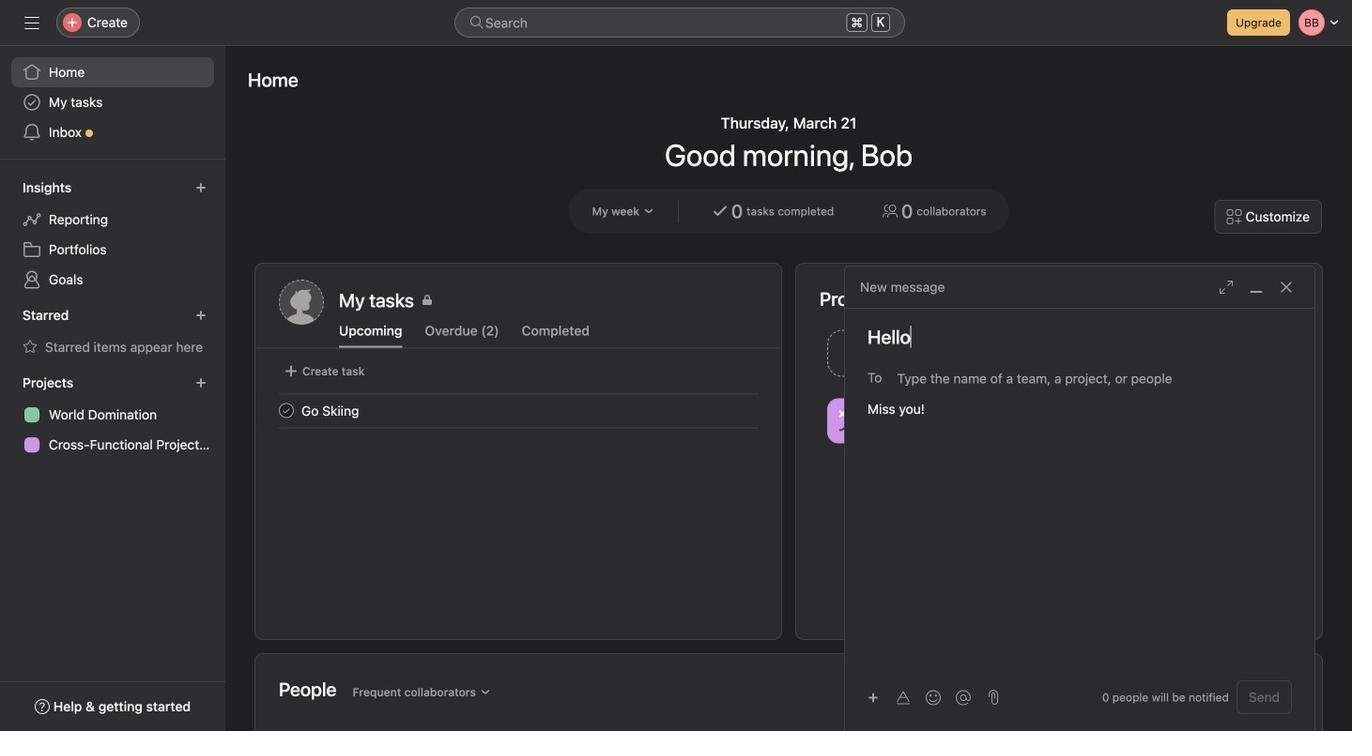 Task type: locate. For each thing, give the bounding box(es) containing it.
insights element
[[0, 171, 225, 299]]

list item
[[820, 325, 1060, 382], [256, 394, 781, 428]]

global element
[[0, 46, 225, 159]]

1 vertical spatial list item
[[256, 394, 781, 428]]

toolbar
[[860, 684, 980, 711]]

expand popout to full screen image
[[1219, 280, 1234, 295]]

Mark complete checkbox
[[275, 400, 298, 422]]

0 horizontal spatial list item
[[256, 394, 781, 428]]

line_and_symbols image
[[839, 410, 861, 432]]

1 horizontal spatial list item
[[820, 325, 1060, 382]]

at mention image
[[956, 691, 971, 706]]

dialog
[[845, 267, 1315, 732]]

None field
[[455, 8, 905, 38]]

starred element
[[0, 299, 225, 366]]



Task type: describe. For each thing, give the bounding box(es) containing it.
add profile photo image
[[279, 280, 324, 325]]

Type the name of a team, a project, or people text field
[[897, 367, 1282, 390]]

Search tasks, projects, and more text field
[[455, 8, 905, 38]]

add items to starred image
[[195, 310, 207, 321]]

mark complete image
[[275, 400, 298, 422]]

close image
[[1279, 280, 1294, 295]]

insert an object image
[[868, 693, 879, 704]]

hide sidebar image
[[24, 15, 39, 30]]

new insights image
[[195, 182, 207, 193]]

Add subject text field
[[845, 324, 1315, 350]]

0 vertical spatial list item
[[820, 325, 1060, 382]]

projects element
[[0, 366, 225, 464]]

minimize image
[[1249, 280, 1264, 295]]

new project or portfolio image
[[195, 378, 207, 389]]



Task type: vqa. For each thing, say whether or not it's contained in the screenshot.
amjad LINK inside the the Projects element
no



